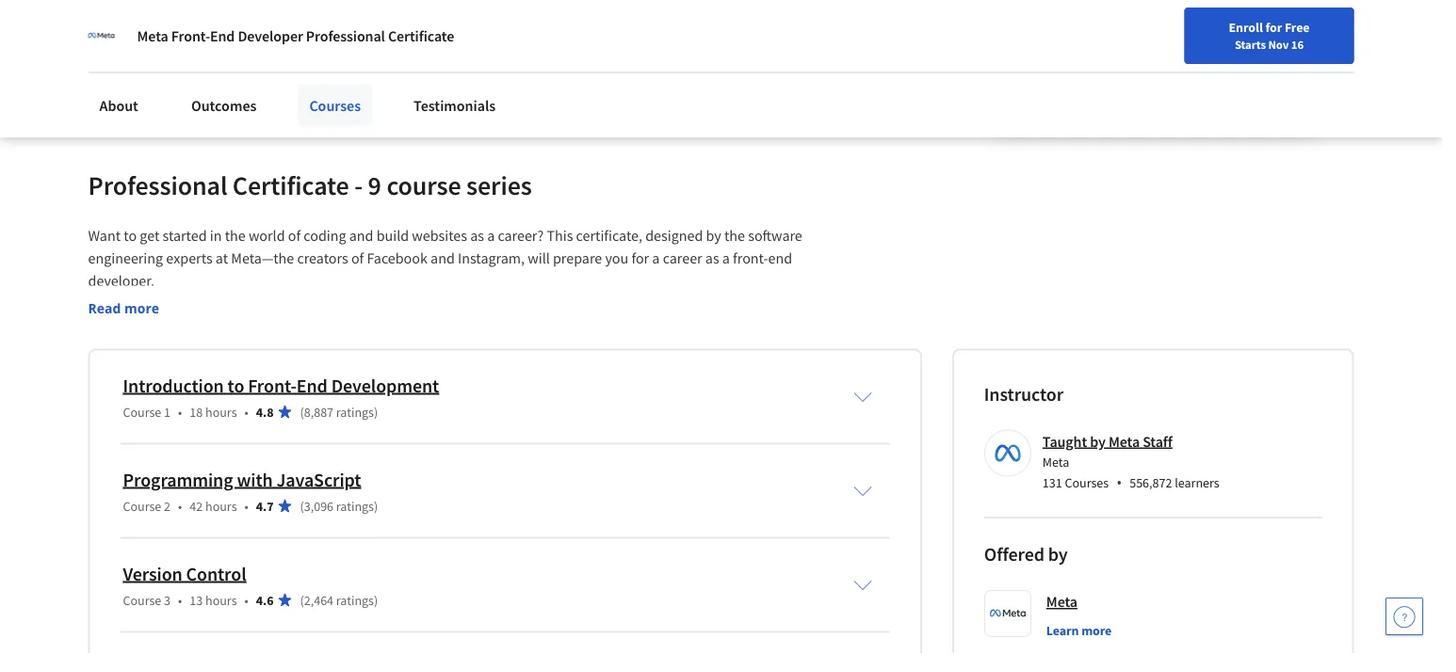 Task type: vqa. For each thing, say whether or not it's contained in the screenshot.
Banner navigation
no



Task type: locate. For each thing, give the bounding box(es) containing it.
and left build at left top
[[349, 227, 374, 245]]

• right 1
[[178, 404, 182, 421]]

ratings right 8,887
[[336, 404, 374, 421]]

by for taught by meta staff meta 131 courses • 556,872 learners
[[1090, 432, 1106, 451]]

software
[[748, 227, 803, 245]]

0 vertical spatial ratings
[[336, 404, 374, 421]]

for inside want to get started in the world of coding and build websites as a career? this certificate, designed by the software engineering experts at meta—the creators of facebook and instagram, will prepare you for a career as a front-end developer. read more
[[632, 249, 649, 268]]

1 horizontal spatial professional
[[306, 26, 385, 45]]

0 horizontal spatial for
[[632, 249, 649, 268]]

course for introduction to front-end development
[[123, 404, 161, 421]]

read more button
[[88, 298, 159, 318]]

0 vertical spatial )
[[374, 404, 378, 421]]

1 ratings from the top
[[336, 404, 374, 421]]

as up instagram,
[[470, 227, 484, 245]]

3 course from the top
[[123, 592, 161, 609]]

meta up 131
[[1043, 454, 1070, 471]]

cv
[[465, 29, 481, 48]]

3 ( from the top
[[300, 592, 304, 609]]

( for javascript
[[300, 498, 304, 515]]

instagram,
[[458, 249, 525, 268]]

) down development on the left bottom of page
[[374, 404, 378, 421]]

0 horizontal spatial front-
[[171, 26, 210, 45]]

ratings right 2,464 on the bottom
[[336, 592, 374, 609]]

meta up learn at bottom
[[1047, 593, 1078, 612]]

more inside want to get started in the world of coding and build websites as a career? this certificate, designed by the software engineering experts at meta—the creators of facebook and instagram, will prepare you for a career as a front-end developer. read more
[[124, 299, 159, 317]]

professional
[[306, 26, 385, 45], [88, 169, 227, 202]]

instructor
[[985, 383, 1064, 406]]

you
[[605, 249, 629, 268]]

a left career
[[652, 249, 660, 268]]

a
[[487, 227, 495, 245], [652, 249, 660, 268], [723, 249, 730, 268]]

of
[[288, 227, 301, 245], [351, 249, 364, 268]]

1 vertical spatial more
[[1082, 622, 1112, 639]]

2,464
[[304, 592, 334, 609]]

by inside taught by meta staff meta 131 courses • 556,872 learners
[[1090, 432, 1106, 451]]

course
[[123, 404, 161, 421], [123, 498, 161, 515], [123, 592, 161, 609]]

2 horizontal spatial by
[[1090, 432, 1106, 451]]

2 hours from the top
[[205, 498, 237, 515]]

( down "introduction to front-end development" link
[[300, 404, 304, 421]]

1 vertical spatial as
[[706, 249, 720, 268]]

2 course from the top
[[123, 498, 161, 515]]

to up course 1 • 18 hours •
[[228, 374, 244, 398]]

1 course from the top
[[123, 404, 161, 421]]

add this credential to your linkedin profile, resume, or cv
[[120, 29, 481, 48]]

2 vertical spatial ratings
[[336, 592, 374, 609]]

courses right 131
[[1065, 475, 1109, 492]]

) for javascript
[[374, 498, 378, 515]]

get
[[140, 227, 160, 245]]

0 vertical spatial courses
[[309, 96, 361, 115]]

0 vertical spatial as
[[470, 227, 484, 245]]

front-
[[171, 26, 210, 45], [248, 374, 297, 398]]

0 vertical spatial end
[[210, 26, 235, 45]]

version control
[[123, 562, 246, 586]]

ratings right 3,096
[[336, 498, 374, 515]]

front-
[[733, 249, 768, 268]]

menu item
[[1047, 19, 1168, 80]]

offered by
[[985, 543, 1068, 567]]

hours for with
[[205, 498, 237, 515]]

staff
[[1143, 432, 1173, 451]]

for up nov
[[1266, 19, 1283, 36]]

0 horizontal spatial professional
[[88, 169, 227, 202]]

1 horizontal spatial front-
[[248, 374, 297, 398]]

and down the websites on the left of page
[[431, 249, 455, 268]]

creators
[[297, 249, 348, 268]]

2 ) from the top
[[374, 498, 378, 515]]

1 vertical spatial certificate
[[233, 169, 349, 202]]

1 horizontal spatial for
[[1266, 19, 1283, 36]]

1 horizontal spatial the
[[725, 227, 745, 245]]

starts
[[1235, 37, 1266, 52]]

1 horizontal spatial courses
[[1065, 475, 1109, 492]]

to for introduction
[[228, 374, 244, 398]]

hours right 18
[[205, 404, 237, 421]]

courses down linkedin
[[309, 96, 361, 115]]

0 horizontal spatial end
[[210, 26, 235, 45]]

outcomes
[[191, 96, 257, 115]]

to left the 'your'
[[241, 29, 254, 48]]

by
[[706, 227, 722, 245], [1090, 432, 1106, 451], [1049, 543, 1068, 567]]

0 horizontal spatial courses
[[309, 96, 361, 115]]

developer.
[[88, 272, 154, 291]]

a up instagram,
[[487, 227, 495, 245]]

course for version control
[[123, 592, 161, 609]]

13
[[190, 592, 203, 609]]

coursera career certificate image
[[998, 0, 1312, 127]]

1 vertical spatial )
[[374, 498, 378, 515]]

professional up get
[[88, 169, 227, 202]]

1 vertical spatial for
[[632, 249, 649, 268]]

professional certificate - 9 course series
[[88, 169, 532, 202]]

professional up courses link
[[306, 26, 385, 45]]

( 8,887 ratings )
[[300, 404, 378, 421]]

course left the 3
[[123, 592, 161, 609]]

websites
[[412, 227, 467, 245]]

( down javascript at the bottom of the page
[[300, 498, 304, 515]]

will
[[528, 249, 550, 268]]

None search field
[[269, 12, 683, 49]]

1 horizontal spatial more
[[1082, 622, 1112, 639]]

0 horizontal spatial as
[[470, 227, 484, 245]]

about
[[99, 96, 138, 115]]

offered
[[985, 543, 1045, 567]]

started
[[163, 227, 207, 245]]

1 vertical spatial hours
[[205, 498, 237, 515]]

2 vertical spatial hours
[[205, 592, 237, 609]]

0 vertical spatial (
[[300, 404, 304, 421]]

1 ( from the top
[[300, 404, 304, 421]]

2 vertical spatial course
[[123, 592, 161, 609]]

•
[[178, 404, 182, 421], [245, 404, 249, 421], [1117, 473, 1122, 493], [178, 498, 182, 515], [245, 498, 249, 515], [178, 592, 182, 609], [245, 592, 249, 609]]

resume,
[[394, 29, 445, 48]]

8,887
[[304, 404, 334, 421]]

1 ) from the top
[[374, 404, 378, 421]]

1 horizontal spatial of
[[351, 249, 364, 268]]

meta image
[[88, 23, 114, 49]]

9
[[368, 169, 382, 202]]

0 vertical spatial more
[[124, 299, 159, 317]]

2 vertical spatial to
[[228, 374, 244, 398]]

hours for to
[[205, 404, 237, 421]]

coding
[[304, 227, 346, 245]]

version
[[123, 562, 183, 586]]

taught by meta staff link
[[1043, 432, 1173, 451]]

certificate up world
[[233, 169, 349, 202]]

to left get
[[124, 227, 137, 245]]

1 vertical spatial front-
[[248, 374, 297, 398]]

0 vertical spatial by
[[706, 227, 722, 245]]

the right the in
[[225, 227, 246, 245]]

hours right 13
[[205, 592, 237, 609]]

more down developer.
[[124, 299, 159, 317]]

0 horizontal spatial more
[[124, 299, 159, 317]]

meta
[[137, 26, 168, 45], [1109, 432, 1140, 451], [1043, 454, 1070, 471], [1047, 593, 1078, 612]]

show notifications image
[[1188, 24, 1211, 46]]

by right 'taught'
[[1090, 432, 1106, 451]]

1 vertical spatial (
[[300, 498, 304, 515]]

0 vertical spatial and
[[349, 227, 374, 245]]

1 vertical spatial end
[[297, 374, 328, 398]]

of right world
[[288, 227, 301, 245]]

1 vertical spatial to
[[124, 227, 137, 245]]

for right you
[[632, 249, 649, 268]]

) right 2,464 on the bottom
[[374, 592, 378, 609]]

• left 556,872
[[1117, 473, 1122, 493]]

2 horizontal spatial a
[[723, 249, 730, 268]]

2 the from the left
[[725, 227, 745, 245]]

linkedin
[[289, 29, 343, 48]]

or
[[448, 29, 462, 48]]

more right learn at bottom
[[1082, 622, 1112, 639]]

as right career
[[706, 249, 720, 268]]

course for programming with javascript
[[123, 498, 161, 515]]

hours right 42
[[205, 498, 237, 515]]

0 vertical spatial hours
[[205, 404, 237, 421]]

and
[[349, 227, 374, 245], [431, 249, 455, 268]]

to inside want to get started in the world of coding and build websites as a career? this certificate, designed by the software engineering experts at meta—the creators of facebook and instagram, will prepare you for a career as a front-end developer. read more
[[124, 227, 137, 245]]

4.7
[[256, 498, 274, 515]]

end left developer
[[210, 26, 235, 45]]

course
[[387, 169, 461, 202]]

by right designed
[[706, 227, 722, 245]]

meta left staff
[[1109, 432, 1140, 451]]

the
[[225, 227, 246, 245], [725, 227, 745, 245]]

2 vertical spatial (
[[300, 592, 304, 609]]

0 horizontal spatial by
[[706, 227, 722, 245]]

1 hours from the top
[[205, 404, 237, 421]]

ratings
[[336, 404, 374, 421], [336, 498, 374, 515], [336, 592, 374, 609]]

0 horizontal spatial the
[[225, 227, 246, 245]]

)
[[374, 404, 378, 421], [374, 498, 378, 515], [374, 592, 378, 609]]

4.8
[[256, 404, 274, 421]]

2 vertical spatial )
[[374, 592, 378, 609]]

for
[[1266, 19, 1283, 36], [632, 249, 649, 268]]

front- right the add
[[171, 26, 210, 45]]

more
[[124, 299, 159, 317], [1082, 622, 1112, 639]]

0 vertical spatial for
[[1266, 19, 1283, 36]]

1 vertical spatial by
[[1090, 432, 1106, 451]]

course 1 • 18 hours •
[[123, 404, 249, 421]]

0 horizontal spatial of
[[288, 227, 301, 245]]

) right 3,096
[[374, 498, 378, 515]]

by right offered
[[1049, 543, 1068, 567]]

1 horizontal spatial by
[[1049, 543, 1068, 567]]

courses
[[309, 96, 361, 115], [1065, 475, 1109, 492]]

a left front-
[[723, 249, 730, 268]]

the up front-
[[725, 227, 745, 245]]

1 horizontal spatial as
[[706, 249, 720, 268]]

1 horizontal spatial and
[[431, 249, 455, 268]]

of right creators
[[351, 249, 364, 268]]

1 vertical spatial course
[[123, 498, 161, 515]]

2 vertical spatial by
[[1049, 543, 1068, 567]]

meta—the
[[231, 249, 294, 268]]

0 horizontal spatial and
[[349, 227, 374, 245]]

front- up 4.8
[[248, 374, 297, 398]]

as
[[470, 227, 484, 245], [706, 249, 720, 268]]

2 ratings from the top
[[336, 498, 374, 515]]

3 hours from the top
[[205, 592, 237, 609]]

( right 4.6
[[300, 592, 304, 609]]

3 ) from the top
[[374, 592, 378, 609]]

end up 8,887
[[297, 374, 328, 398]]

certificate left cv at the left top of the page
[[388, 26, 454, 45]]

2 ( from the top
[[300, 498, 304, 515]]

read
[[88, 299, 121, 317]]

course left 1
[[123, 404, 161, 421]]

0 vertical spatial certificate
[[388, 26, 454, 45]]

outcomes link
[[180, 85, 268, 126]]

your
[[257, 29, 286, 48]]

1 vertical spatial courses
[[1065, 475, 1109, 492]]

to
[[241, 29, 254, 48], [124, 227, 137, 245], [228, 374, 244, 398]]

1 vertical spatial ratings
[[336, 498, 374, 515]]

testimonials link
[[402, 85, 507, 126]]

0 vertical spatial course
[[123, 404, 161, 421]]

course left 2
[[123, 498, 161, 515]]



Task type: describe. For each thing, give the bounding box(es) containing it.
3
[[164, 592, 171, 609]]

at
[[216, 249, 228, 268]]

prepare
[[553, 249, 602, 268]]

introduction to front-end development
[[123, 374, 439, 398]]

2
[[164, 498, 171, 515]]

enroll
[[1229, 19, 1263, 36]]

programming
[[123, 468, 233, 492]]

add
[[120, 29, 145, 48]]

1 vertical spatial of
[[351, 249, 364, 268]]

engineering
[[88, 249, 163, 268]]

18
[[190, 404, 203, 421]]

1 the from the left
[[225, 227, 246, 245]]

career?
[[498, 227, 544, 245]]

taught by meta staff image
[[987, 433, 1029, 474]]

want
[[88, 227, 121, 245]]

ratings for javascript
[[336, 498, 374, 515]]

1 horizontal spatial certificate
[[388, 26, 454, 45]]

credential
[[174, 29, 238, 48]]

1 horizontal spatial a
[[652, 249, 660, 268]]

556,872
[[1130, 475, 1173, 492]]

course 2 • 42 hours •
[[123, 498, 249, 515]]

0 horizontal spatial certificate
[[233, 169, 349, 202]]

( 2,464 ratings )
[[300, 592, 378, 609]]

courses inside taught by meta staff meta 131 courses • 556,872 learners
[[1065, 475, 1109, 492]]

( 3,096 ratings )
[[300, 498, 378, 515]]

0 vertical spatial front-
[[171, 26, 210, 45]]

meta link
[[1047, 591, 1078, 614]]

programming with javascript link
[[123, 468, 361, 492]]

certificate,
[[576, 227, 643, 245]]

want to get started in the world of coding and build websites as a career? this certificate, designed by the software engineering experts at meta—the creators of facebook and instagram, will prepare you for a career as a front-end developer. read more
[[88, 227, 806, 317]]

courses link
[[298, 85, 372, 126]]

control
[[186, 562, 246, 586]]

help center image
[[1394, 606, 1416, 629]]

1 vertical spatial professional
[[88, 169, 227, 202]]

this
[[148, 29, 171, 48]]

coursera image
[[23, 15, 142, 45]]

by inside want to get started in the world of coding and build websites as a career? this certificate, designed by the software engineering experts at meta—the creators of facebook and instagram, will prepare you for a career as a front-end developer. read more
[[706, 227, 722, 245]]

series
[[466, 169, 532, 202]]

facebook
[[367, 249, 428, 268]]

developer
[[238, 26, 303, 45]]

0 vertical spatial to
[[241, 29, 254, 48]]

3 ratings from the top
[[336, 592, 374, 609]]

( for front-
[[300, 404, 304, 421]]

world
[[249, 227, 285, 245]]

• inside taught by meta staff meta 131 courses • 556,872 learners
[[1117, 473, 1122, 493]]

to for want
[[124, 227, 137, 245]]

-
[[355, 169, 363, 202]]

experts
[[166, 249, 213, 268]]

end
[[768, 249, 793, 268]]

• left '4.7'
[[245, 498, 249, 515]]

introduction to front-end development link
[[123, 374, 439, 398]]

career
[[663, 249, 703, 268]]

1 vertical spatial and
[[431, 249, 455, 268]]

4.6
[[256, 592, 274, 609]]

course 3 • 13 hours •
[[123, 592, 249, 609]]

nov
[[1269, 37, 1289, 52]]

designed
[[646, 227, 703, 245]]

javascript
[[277, 468, 361, 492]]

for inside enroll for free starts nov 16
[[1266, 19, 1283, 36]]

introduction
[[123, 374, 224, 398]]

development
[[331, 374, 439, 398]]

this
[[547, 227, 573, 245]]

programming with javascript
[[123, 468, 361, 492]]

• right the 3
[[178, 592, 182, 609]]

meta front-end developer professional certificate
[[137, 26, 454, 45]]

with
[[237, 468, 273, 492]]

• right 2
[[178, 498, 182, 515]]

1 horizontal spatial end
[[297, 374, 328, 398]]

taught by meta staff meta 131 courses • 556,872 learners
[[1043, 432, 1220, 493]]

) for front-
[[374, 404, 378, 421]]

profile,
[[346, 29, 391, 48]]

meta right meta image
[[137, 26, 168, 45]]

more inside button
[[1082, 622, 1112, 639]]

taught
[[1043, 432, 1087, 451]]

free
[[1285, 19, 1310, 36]]

• left 4.8
[[245, 404, 249, 421]]

1
[[164, 404, 171, 421]]

in
[[210, 227, 222, 245]]

42
[[190, 498, 203, 515]]

0 horizontal spatial a
[[487, 227, 495, 245]]

131
[[1043, 475, 1063, 492]]

about link
[[88, 85, 150, 126]]

ratings for front-
[[336, 404, 374, 421]]

learn
[[1047, 622, 1079, 639]]

0 vertical spatial professional
[[306, 26, 385, 45]]

3,096
[[304, 498, 334, 515]]

testimonials
[[414, 96, 496, 115]]

by for offered by
[[1049, 543, 1068, 567]]

learn more
[[1047, 622, 1112, 639]]

learn more button
[[1047, 621, 1112, 640]]

version control link
[[123, 562, 246, 586]]

hours for control
[[205, 592, 237, 609]]

0 vertical spatial of
[[288, 227, 301, 245]]

enroll for free starts nov 16
[[1229, 19, 1310, 52]]

learners
[[1175, 475, 1220, 492]]

build
[[377, 227, 409, 245]]

• left 4.6
[[245, 592, 249, 609]]



